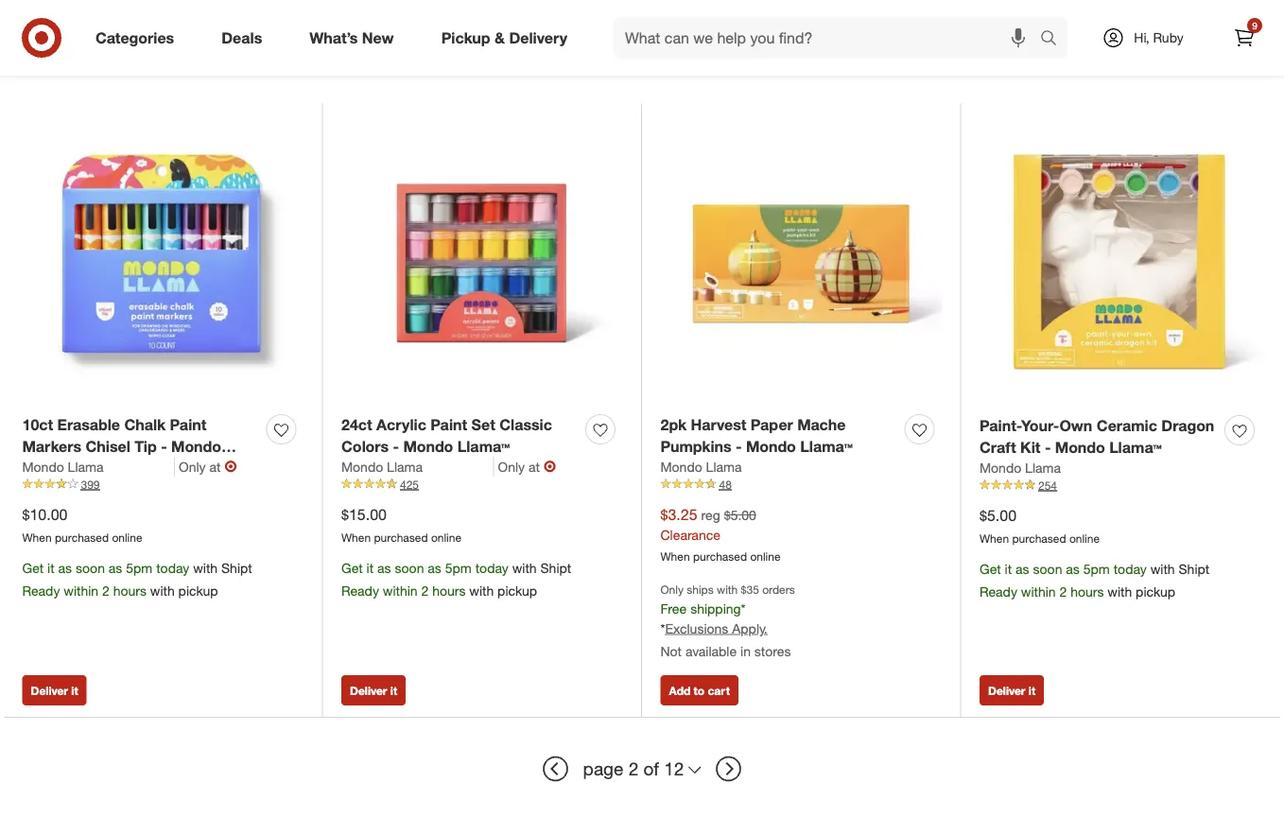 Task type: vqa. For each thing, say whether or not it's contained in the screenshot.
2 within the dropdown button
yes



Task type: describe. For each thing, give the bounding box(es) containing it.
not
[[661, 643, 682, 659]]

exclusions apply. link
[[665, 620, 768, 636]]

mache
[[798, 416, 846, 434]]

categories link
[[79, 17, 198, 59]]

deliver for $10.00
[[31, 683, 68, 697]]

254 link
[[980, 477, 1262, 494]]

paint-your-own ceramic dragon craft kit - mondo llama™
[[980, 417, 1215, 457]]

llama™ inside the 2pk harvest paper mache pumpkins - mondo llama™
[[800, 437, 853, 456]]

today for $15.00
[[475, 559, 509, 576]]

pickup
[[441, 28, 490, 47]]

search
[[1032, 30, 1077, 49]]

chisel
[[86, 437, 130, 456]]

llama™ inside "24ct acrylic paint set classic colors - mondo llama™"
[[458, 437, 510, 456]]

free
[[661, 600, 687, 617]]

deliver it for $15.00
[[350, 683, 397, 697]]

hi, ruby
[[1134, 29, 1184, 46]]

llama™ inside paint-your-own ceramic dragon craft kit - mondo llama™
[[1110, 438, 1162, 457]]

what's new link
[[293, 17, 418, 59]]

paint-your-own ceramic dragon craft kit - mondo llama™ link
[[980, 415, 1218, 458]]

5pm for $10.00
[[126, 559, 153, 576]]

paint inside "24ct acrylic paint set classic colors - mondo llama™"
[[431, 416, 467, 434]]

$5.00 when purchased online
[[980, 506, 1100, 545]]

mondo llama link up 425
[[341, 457, 494, 476]]

pumpkins
[[661, 437, 732, 456]]

deliver for $15.00
[[350, 683, 387, 697]]

get for $15.00
[[341, 559, 363, 576]]

page 2 of 12
[[583, 758, 684, 780]]

mondo down colors
[[341, 458, 383, 475]]

pickup & delivery
[[441, 28, 568, 47]]

$5.00 inside $5.00 when purchased online
[[980, 506, 1017, 525]]

9
[[1253, 19, 1258, 31]]

deliver for $5.00
[[988, 683, 1026, 697]]

399 link
[[22, 476, 304, 493]]

purchased for $15.00
[[374, 530, 428, 544]]

only inside only ships with $35 orders free shipping * * exclusions apply. not available in stores
[[661, 582, 684, 596]]

- inside the 2pk harvest paper mache pumpkins - mondo llama™
[[736, 437, 742, 456]]

ships
[[687, 582, 714, 596]]

get it as soon as 5pm today with shipt ready within 2 hours with pickup for $10.00
[[22, 559, 252, 599]]

$15.00
[[341, 505, 387, 524]]

¬ for 24ct acrylic paint set classic colors - mondo llama™
[[544, 457, 556, 476]]

delivery
[[509, 28, 568, 47]]

hi,
[[1134, 29, 1150, 46]]

page 2 of 12 button
[[575, 748, 710, 790]]

soon for $5.00
[[1033, 560, 1063, 577]]

48
[[719, 477, 732, 491]]

online inside $3.25 reg $5.00 clearance when purchased online
[[750, 549, 781, 563]]

classic
[[500, 416, 552, 434]]

get for $5.00
[[980, 560, 1001, 577]]

&
[[495, 28, 505, 47]]

48 link
[[661, 476, 942, 493]]

254
[[1039, 478, 1058, 492]]

What can we help you find? suggestions appear below search field
[[614, 17, 1045, 59]]

pickup for 24ct acrylic paint set classic colors - mondo llama™
[[498, 582, 537, 599]]

available
[[686, 643, 737, 659]]

mondo down markers
[[22, 458, 64, 475]]

apply.
[[732, 620, 768, 636]]

shipt for paint-your-own ceramic dragon craft kit - mondo llama™
[[1179, 560, 1210, 577]]

add to cart
[[669, 683, 730, 697]]

paint inside 10ct erasable chalk paint markers chisel tip - mondo llama™
[[170, 416, 207, 434]]

new
[[362, 28, 394, 47]]

within for $15.00
[[383, 582, 418, 599]]

2pk harvest paper mache pumpkins - mondo llama™
[[661, 416, 853, 456]]

chalk
[[124, 416, 166, 434]]

2 for $10.00
[[102, 582, 110, 599]]

hours for $15.00
[[432, 582, 466, 599]]

24ct acrylic paint set classic colors - mondo llama™
[[341, 416, 552, 456]]

paper
[[751, 416, 793, 434]]

mondo llama down colors
[[341, 458, 423, 475]]

$15.00 when purchased online
[[341, 505, 462, 544]]

2 for $15.00
[[421, 582, 429, 599]]

ceramic
[[1097, 417, 1158, 435]]

with inside only ships with $35 orders free shipping * * exclusions apply. not available in stores
[[717, 582, 738, 596]]

shipt for 10ct erasable chalk paint markers chisel tip - mondo llama™
[[221, 559, 252, 576]]

deliver it button for $15.00
[[341, 675, 406, 706]]

stores
[[755, 643, 791, 659]]

mondo inside 10ct erasable chalk paint markers chisel tip - mondo llama™
[[171, 437, 221, 456]]

at for 10ct erasable chalk paint markers chisel tip - mondo llama™
[[209, 458, 221, 475]]

add to cart button
[[661, 675, 739, 706]]

$35
[[741, 582, 759, 596]]

craft
[[980, 438, 1017, 457]]

today for $10.00
[[156, 559, 190, 576]]

clearance
[[661, 526, 721, 543]]

paint-
[[980, 417, 1021, 435]]

reg
[[701, 507, 721, 523]]

$10.00 when purchased online
[[22, 505, 142, 544]]

cart
[[708, 683, 730, 697]]

soon for $15.00
[[395, 559, 424, 576]]

2 inside page 2 of 12 dropdown button
[[629, 758, 639, 780]]

to
[[694, 683, 705, 697]]

soon for $10.00
[[76, 559, 105, 576]]

12
[[664, 758, 684, 780]]

deliver it button for $10.00
[[22, 675, 87, 706]]

own
[[1060, 417, 1093, 435]]



Task type: locate. For each thing, give the bounding box(es) containing it.
2 horizontal spatial deliver
[[988, 683, 1026, 697]]

2 only at ¬ from the left
[[498, 457, 556, 476]]

ruby
[[1153, 29, 1184, 46]]

erasable
[[57, 416, 120, 434]]

0 horizontal spatial shipt
[[221, 559, 252, 576]]

- inside paint-your-own ceramic dragon craft kit - mondo llama™
[[1045, 438, 1051, 457]]

only
[[179, 458, 206, 475], [498, 458, 525, 475], [661, 582, 684, 596]]

1 ¬ from the left
[[225, 457, 237, 476]]

2 horizontal spatial 5pm
[[1084, 560, 1110, 577]]

when down craft
[[980, 531, 1009, 545]]

ready for $15.00
[[341, 582, 379, 599]]

online up the orders
[[750, 549, 781, 563]]

dragon
[[1162, 417, 1215, 435]]

your-
[[1021, 417, 1060, 435]]

get down $15.00
[[341, 559, 363, 576]]

online down 425 link
[[431, 530, 462, 544]]

only ships with $35 orders free shipping * * exclusions apply. not available in stores
[[661, 582, 795, 659]]

0 horizontal spatial at
[[209, 458, 221, 475]]

get it as soon as 5pm today with shipt ready within 2 hours with pickup down '$15.00 when purchased online'
[[341, 559, 572, 599]]

online for $15.00
[[431, 530, 462, 544]]

online down the '254' link
[[1070, 531, 1100, 545]]

when
[[22, 530, 52, 544], [341, 530, 371, 544], [980, 531, 1009, 545], [661, 549, 690, 563]]

deliver it button for $5.00
[[980, 675, 1044, 706]]

0 horizontal spatial pickup
[[178, 582, 218, 599]]

tip
[[135, 437, 157, 456]]

get
[[22, 559, 44, 576], [341, 559, 363, 576], [980, 560, 1001, 577]]

purchased inside '$15.00 when purchased online'
[[374, 530, 428, 544]]

2 deliver it button from the left
[[341, 675, 406, 706]]

- right kit on the bottom right of the page
[[1045, 438, 1051, 457]]

pickup
[[178, 582, 218, 599], [498, 582, 537, 599], [1136, 583, 1176, 600]]

pickup & delivery link
[[425, 17, 591, 59]]

mondo llama down kit on the bottom right of the page
[[980, 459, 1061, 476]]

1 deliver it button from the left
[[22, 675, 87, 706]]

when for $5.00
[[980, 531, 1009, 545]]

2 ¬ from the left
[[544, 457, 556, 476]]

0 horizontal spatial *
[[661, 620, 665, 636]]

what's
[[310, 28, 358, 47]]

llama up 48
[[706, 458, 742, 475]]

*
[[741, 600, 746, 617], [661, 620, 665, 636]]

when inside $5.00 when purchased online
[[980, 531, 1009, 545]]

purchased down $10.00
[[55, 530, 109, 544]]

soon
[[76, 559, 105, 576], [395, 559, 424, 576], [1033, 560, 1063, 577]]

0 horizontal spatial ready
[[22, 582, 60, 599]]

1 vertical spatial *
[[661, 620, 665, 636]]

mondo down paper
[[746, 437, 796, 456]]

hours for $10.00
[[113, 582, 147, 599]]

acrylic
[[377, 416, 426, 434]]

2 deliver from the left
[[350, 683, 387, 697]]

2 left of
[[629, 758, 639, 780]]

add
[[669, 683, 691, 697]]

paint left set
[[431, 416, 467, 434]]

2 horizontal spatial deliver it
[[988, 683, 1036, 697]]

when down $10.00
[[22, 530, 52, 544]]

within for $5.00
[[1021, 583, 1056, 600]]

1 horizontal spatial today
[[475, 559, 509, 576]]

purchased for $5.00
[[1013, 531, 1067, 545]]

when down $15.00
[[341, 530, 371, 544]]

2 horizontal spatial deliver it button
[[980, 675, 1044, 706]]

2pk
[[661, 416, 687, 434]]

$5.00 right reg
[[724, 507, 757, 523]]

mondo down acrylic
[[403, 437, 453, 456]]

* down free
[[661, 620, 665, 636]]

get it as soon as 5pm today with shipt ready within 2 hours with pickup
[[22, 559, 252, 599], [341, 559, 572, 599], [980, 560, 1210, 600]]

shipping
[[691, 600, 741, 617]]

purchased down clearance
[[693, 549, 747, 563]]

exclusions
[[665, 620, 729, 636]]

* down $35
[[741, 600, 746, 617]]

2 horizontal spatial today
[[1114, 560, 1147, 577]]

only at ¬ for llama™
[[498, 457, 556, 476]]

10ct erasable chalk paint markers chisel tip - mondo llama™ link
[[22, 414, 259, 477]]

0 horizontal spatial get
[[22, 559, 44, 576]]

categories
[[96, 28, 174, 47]]

10ct
[[22, 416, 53, 434]]

mondo llama link down pumpkins
[[661, 457, 742, 476]]

when inside '$15.00 when purchased online'
[[341, 530, 371, 544]]

llama™
[[458, 437, 510, 456], [800, 437, 853, 456], [1110, 438, 1162, 457], [22, 459, 75, 477]]

¬ for 10ct erasable chalk paint markers chisel tip - mondo llama™
[[225, 457, 237, 476]]

2 horizontal spatial only
[[661, 582, 684, 596]]

only at ¬ down 'classic'
[[498, 457, 556, 476]]

1 $5.00 from the left
[[980, 506, 1017, 525]]

1 at from the left
[[209, 458, 221, 475]]

mondo down craft
[[980, 459, 1022, 476]]

online inside $5.00 when purchased online
[[1070, 531, 1100, 545]]

5pm for $15.00
[[445, 559, 472, 576]]

2 horizontal spatial get
[[980, 560, 1001, 577]]

llama™ down set
[[458, 437, 510, 456]]

online inside $10.00 when purchased online
[[112, 530, 142, 544]]

1 horizontal spatial soon
[[395, 559, 424, 576]]

2 down $5.00 when purchased online
[[1060, 583, 1067, 600]]

24ct acrylic paint set classic colors - mondo llama™ link
[[341, 414, 578, 457]]

page
[[583, 758, 624, 780]]

1 horizontal spatial within
[[383, 582, 418, 599]]

-
[[161, 437, 167, 456], [393, 437, 399, 456], [736, 437, 742, 456], [1045, 438, 1051, 457]]

0 horizontal spatial get it as soon as 5pm today with shipt ready within 2 hours with pickup
[[22, 559, 252, 599]]

0 horizontal spatial hours
[[113, 582, 147, 599]]

1 horizontal spatial ¬
[[544, 457, 556, 476]]

2 deliver it from the left
[[350, 683, 397, 697]]

today down the '254' link
[[1114, 560, 1147, 577]]

- inside "24ct acrylic paint set classic colors - mondo llama™"
[[393, 437, 399, 456]]

1 horizontal spatial ready
[[341, 582, 379, 599]]

2 horizontal spatial hours
[[1071, 583, 1104, 600]]

0 horizontal spatial within
[[64, 582, 98, 599]]

mondo llama link up 399
[[22, 457, 175, 476]]

5pm down $5.00 when purchased online
[[1084, 560, 1110, 577]]

mondo llama link down kit on the bottom right of the page
[[980, 458, 1061, 477]]

2 for $5.00
[[1060, 583, 1067, 600]]

3 deliver it button from the left
[[980, 675, 1044, 706]]

2 paint from the left
[[431, 416, 467, 434]]

llama
[[68, 458, 104, 475], [387, 458, 423, 475], [706, 458, 742, 475], [1025, 459, 1061, 476]]

1 deliver from the left
[[31, 683, 68, 697]]

0 horizontal spatial deliver
[[31, 683, 68, 697]]

- inside 10ct erasable chalk paint markers chisel tip - mondo llama™
[[161, 437, 167, 456]]

purchased inside $10.00 when purchased online
[[55, 530, 109, 544]]

only at ¬
[[179, 457, 237, 476], [498, 457, 556, 476]]

1 horizontal spatial shipt
[[541, 559, 572, 576]]

24ct acrylic paint set classic colors - mondo llama™ image
[[341, 122, 623, 403], [341, 122, 623, 403]]

$5.00 down craft
[[980, 506, 1017, 525]]

colors
[[341, 437, 389, 456]]

ready for $5.00
[[980, 583, 1018, 600]]

2pk harvest paper mache pumpkins - mondo llama™ link
[[661, 414, 898, 457]]

purchased
[[55, 530, 109, 544], [374, 530, 428, 544], [1013, 531, 1067, 545], [693, 549, 747, 563]]

of
[[644, 758, 659, 780]]

deliver it for $5.00
[[988, 683, 1036, 697]]

¬ down 'classic'
[[544, 457, 556, 476]]

0 horizontal spatial only
[[179, 458, 206, 475]]

0 vertical spatial *
[[741, 600, 746, 617]]

0 horizontal spatial only at ¬
[[179, 457, 237, 476]]

within down '$15.00 when purchased online'
[[383, 582, 418, 599]]

llama up 254
[[1025, 459, 1061, 476]]

get down $5.00 when purchased online
[[980, 560, 1001, 577]]

1 paint from the left
[[170, 416, 207, 434]]

deliver it
[[31, 683, 78, 697], [350, 683, 397, 697], [988, 683, 1036, 697]]

get for $10.00
[[22, 559, 44, 576]]

online for $10.00
[[112, 530, 142, 544]]

1 horizontal spatial deliver it button
[[341, 675, 406, 706]]

online for $5.00
[[1070, 531, 1100, 545]]

ready for $10.00
[[22, 582, 60, 599]]

2 horizontal spatial within
[[1021, 583, 1056, 600]]

set
[[472, 416, 495, 434]]

1 horizontal spatial only
[[498, 458, 525, 475]]

purchased inside $3.25 reg $5.00 clearance when purchased online
[[693, 549, 747, 563]]

1 horizontal spatial deliver
[[350, 683, 387, 697]]

mondo down the own
[[1055, 438, 1105, 457]]

at for 24ct acrylic paint set classic colors - mondo llama™
[[529, 458, 540, 475]]

$10.00
[[22, 505, 68, 524]]

0 horizontal spatial deliver it button
[[22, 675, 87, 706]]

shipt for 24ct acrylic paint set classic colors - mondo llama™
[[541, 559, 572, 576]]

5pm for $5.00
[[1084, 560, 1110, 577]]

llama up 399
[[68, 458, 104, 475]]

1 horizontal spatial get
[[341, 559, 363, 576]]

399
[[81, 477, 100, 491]]

llama up 425
[[387, 458, 423, 475]]

10ct erasable chalk paint markers chisel tip - mondo llama™ image
[[22, 122, 304, 403], [22, 122, 304, 403]]

llama™ down ceramic
[[1110, 438, 1162, 457]]

1 horizontal spatial only at ¬
[[498, 457, 556, 476]]

5pm down '$15.00 when purchased online'
[[445, 559, 472, 576]]

hours down $10.00 when purchased online
[[113, 582, 147, 599]]

when down clearance
[[661, 549, 690, 563]]

3 deliver it from the left
[[988, 683, 1036, 697]]

deals link
[[205, 17, 286, 59]]

425 link
[[341, 476, 623, 493]]

llama™ inside 10ct erasable chalk paint markers chisel tip - mondo llama™
[[22, 459, 75, 477]]

0 horizontal spatial $5.00
[[724, 507, 757, 523]]

2
[[102, 582, 110, 599], [421, 582, 429, 599], [1060, 583, 1067, 600], [629, 758, 639, 780]]

2 horizontal spatial get it as soon as 5pm today with shipt ready within 2 hours with pickup
[[980, 560, 1210, 600]]

today for $5.00
[[1114, 560, 1147, 577]]

today down 399 link
[[156, 559, 190, 576]]

2 at from the left
[[529, 458, 540, 475]]

today
[[156, 559, 190, 576], [475, 559, 509, 576], [1114, 560, 1147, 577]]

1 horizontal spatial *
[[741, 600, 746, 617]]

soon down $10.00 when purchased online
[[76, 559, 105, 576]]

¬ up 399 link
[[225, 457, 237, 476]]

2 $5.00 from the left
[[724, 507, 757, 523]]

1 horizontal spatial deliver it
[[350, 683, 397, 697]]

1 horizontal spatial 5pm
[[445, 559, 472, 576]]

paint-your-own ceramic dragon craft kit - mondo llama™ image
[[980, 122, 1262, 404], [980, 122, 1262, 404]]

0 horizontal spatial today
[[156, 559, 190, 576]]

llama™ down mache
[[800, 437, 853, 456]]

only up free
[[661, 582, 684, 596]]

hours down $5.00 when purchased online
[[1071, 583, 1104, 600]]

what's new
[[310, 28, 394, 47]]

ready down $10.00
[[22, 582, 60, 599]]

$3.25
[[661, 505, 698, 524]]

only at ¬ for mondo
[[179, 457, 237, 476]]

at up 399 link
[[209, 458, 221, 475]]

1 horizontal spatial at
[[529, 458, 540, 475]]

get down $10.00
[[22, 559, 44, 576]]

deliver it for $10.00
[[31, 683, 78, 697]]

hours for $5.00
[[1071, 583, 1104, 600]]

2pk harvest paper mache pumpkins - mondo llama™ image
[[661, 122, 942, 403], [661, 122, 942, 403]]

in
[[741, 643, 751, 659]]

ready down $5.00 when purchased online
[[980, 583, 1018, 600]]

purchased down 254
[[1013, 531, 1067, 545]]

2 down '$15.00 when purchased online'
[[421, 582, 429, 599]]

0 horizontal spatial soon
[[76, 559, 105, 576]]

when inside $10.00 when purchased online
[[22, 530, 52, 544]]

- down harvest on the right
[[736, 437, 742, 456]]

get it as soon as 5pm today with shipt ready within 2 hours with pickup for $5.00
[[980, 560, 1210, 600]]

mondo
[[171, 437, 221, 456], [403, 437, 453, 456], [746, 437, 796, 456], [1055, 438, 1105, 457], [22, 458, 64, 475], [341, 458, 383, 475], [661, 458, 703, 475], [980, 459, 1022, 476]]

purchased inside $5.00 when purchased online
[[1013, 531, 1067, 545]]

2 horizontal spatial shipt
[[1179, 560, 1210, 577]]

0 horizontal spatial 5pm
[[126, 559, 153, 576]]

$5.00 inside $3.25 reg $5.00 clearance when purchased online
[[724, 507, 757, 523]]

10ct erasable chalk paint markers chisel tip - mondo llama™
[[22, 416, 221, 477]]

get it as soon as 5pm today with shipt ready within 2 hours with pickup for $15.00
[[341, 559, 572, 599]]

today down 425 link
[[475, 559, 509, 576]]

online down 399 link
[[112, 530, 142, 544]]

orders
[[763, 582, 795, 596]]

0 horizontal spatial ¬
[[225, 457, 237, 476]]

1 horizontal spatial hours
[[432, 582, 466, 599]]

when for $10.00
[[22, 530, 52, 544]]

it
[[47, 559, 55, 576], [367, 559, 374, 576], [1005, 560, 1012, 577], [71, 683, 78, 697], [391, 683, 397, 697], [1029, 683, 1036, 697]]

harvest
[[691, 416, 747, 434]]

purchased for $10.00
[[55, 530, 109, 544]]

only up 425 link
[[498, 458, 525, 475]]

2 horizontal spatial pickup
[[1136, 583, 1176, 600]]

online
[[112, 530, 142, 544], [431, 530, 462, 544], [1070, 531, 1100, 545], [750, 549, 781, 563]]

425
[[400, 477, 419, 491]]

mondo llama down markers
[[22, 458, 104, 475]]

markers
[[22, 437, 81, 456]]

mondo right tip on the left bottom of the page
[[171, 437, 221, 456]]

5pm down $10.00 when purchased online
[[126, 559, 153, 576]]

0 horizontal spatial paint
[[170, 416, 207, 434]]

0 horizontal spatial deliver it
[[31, 683, 78, 697]]

purchased down $15.00
[[374, 530, 428, 544]]

within down $10.00 when purchased online
[[64, 582, 98, 599]]

hours
[[113, 582, 147, 599], [432, 582, 466, 599], [1071, 583, 1104, 600]]

2 down $10.00 when purchased online
[[102, 582, 110, 599]]

kit
[[1021, 438, 1041, 457]]

ready down $15.00
[[341, 582, 379, 599]]

hours down '$15.00 when purchased online'
[[432, 582, 466, 599]]

1 only at ¬ from the left
[[179, 457, 237, 476]]

online inside '$15.00 when purchased online'
[[431, 530, 462, 544]]

2 horizontal spatial ready
[[980, 583, 1018, 600]]

9 link
[[1224, 17, 1266, 59]]

2 horizontal spatial soon
[[1033, 560, 1063, 577]]

soon down '$15.00 when purchased online'
[[395, 559, 424, 576]]

llama™ down markers
[[22, 459, 75, 477]]

mondo inside "24ct acrylic paint set classic colors - mondo llama™"
[[403, 437, 453, 456]]

get it as soon as 5pm today with shipt ready within 2 hours with pickup down $5.00 when purchased online
[[980, 560, 1210, 600]]

5pm
[[126, 559, 153, 576], [445, 559, 472, 576], [1084, 560, 1110, 577]]

$3.25 reg $5.00 clearance when purchased online
[[661, 505, 781, 563]]

within
[[64, 582, 98, 599], [383, 582, 418, 599], [1021, 583, 1056, 600]]

- down acrylic
[[393, 437, 399, 456]]

search button
[[1032, 17, 1077, 62]]

1 horizontal spatial get it as soon as 5pm today with shipt ready within 2 hours with pickup
[[341, 559, 572, 599]]

mondo inside paint-your-own ceramic dragon craft kit - mondo llama™
[[1055, 438, 1105, 457]]

soon down $5.00 when purchased online
[[1033, 560, 1063, 577]]

1 horizontal spatial pickup
[[498, 582, 537, 599]]

only for llama™
[[498, 458, 525, 475]]

mondo llama down pumpkins
[[661, 458, 742, 475]]

pickup for paint-your-own ceramic dragon craft kit - mondo llama™
[[1136, 583, 1176, 600]]

as
[[58, 559, 72, 576], [109, 559, 122, 576], [377, 559, 391, 576], [428, 559, 442, 576], [1016, 560, 1030, 577], [1066, 560, 1080, 577]]

1 deliver it from the left
[[31, 683, 78, 697]]

get it as soon as 5pm today with shipt ready within 2 hours with pickup down $10.00 when purchased online
[[22, 559, 252, 599]]

deliver it button
[[22, 675, 87, 706], [341, 675, 406, 706], [980, 675, 1044, 706]]

at down 'classic'
[[529, 458, 540, 475]]

1 horizontal spatial paint
[[431, 416, 467, 434]]

pickup for 10ct erasable chalk paint markers chisel tip - mondo llama™
[[178, 582, 218, 599]]

only at ¬ up 399 link
[[179, 457, 237, 476]]

mondo down pumpkins
[[661, 458, 703, 475]]

- right tip on the left bottom of the page
[[161, 437, 167, 456]]

paint right chalk
[[170, 416, 207, 434]]

within for $10.00
[[64, 582, 98, 599]]

only for mondo
[[179, 458, 206, 475]]

$5.00
[[980, 506, 1017, 525], [724, 507, 757, 523]]

within down $5.00 when purchased online
[[1021, 583, 1056, 600]]

1 horizontal spatial $5.00
[[980, 506, 1017, 525]]

when for $15.00
[[341, 530, 371, 544]]

mondo inside the 2pk harvest paper mache pumpkins - mondo llama™
[[746, 437, 796, 456]]

deals
[[222, 28, 262, 47]]

when inside $3.25 reg $5.00 clearance when purchased online
[[661, 549, 690, 563]]

3 deliver from the left
[[988, 683, 1026, 697]]

only up 399 link
[[179, 458, 206, 475]]

24ct
[[341, 416, 372, 434]]



